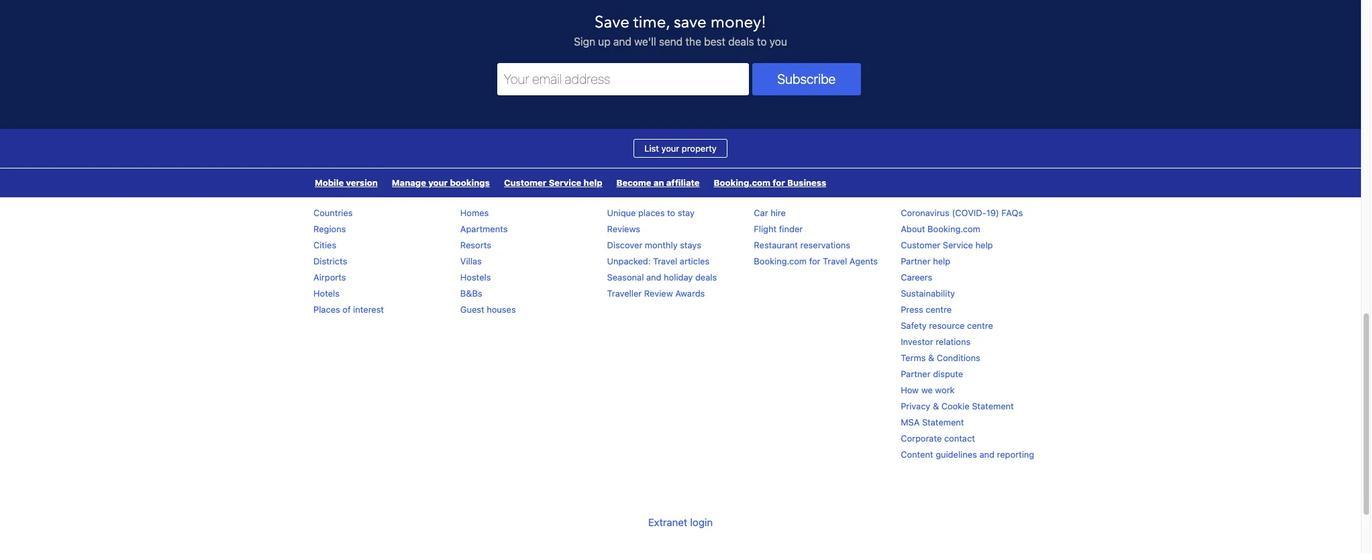 Task type: locate. For each thing, give the bounding box(es) containing it.
booking.com for travel agents link
[[754, 256, 878, 266]]

booking.com down coronavirus (covid-19) faqs link
[[928, 223, 981, 234]]

0 vertical spatial customer
[[504, 177, 547, 188]]

statement right cookie
[[972, 401, 1014, 411]]

1 vertical spatial customer
[[901, 239, 941, 250]]

your right list
[[662, 143, 680, 154]]

0 horizontal spatial and
[[614, 35, 632, 47]]

for down reservations
[[809, 256, 821, 266]]

travel down reservations
[[823, 256, 847, 266]]

save time, save money! sign up and we'll send the best deals to you
[[574, 11, 787, 47]]

booking.com
[[714, 177, 771, 188], [928, 223, 981, 234], [754, 256, 807, 266]]

0 horizontal spatial travel
[[653, 256, 678, 266]]

list your property
[[645, 143, 717, 154]]

car hire link
[[754, 207, 786, 218]]

statement up "corporate contact" link
[[922, 417, 964, 427]]

relations
[[936, 336, 971, 347]]

deals inside unique places to stay reviews discover monthly stays unpacked: travel articles seasonal and holiday deals traveller review awards
[[695, 272, 717, 282]]

1 vertical spatial and
[[647, 272, 662, 282]]

navigation
[[308, 168, 834, 197]]

1 vertical spatial partner
[[901, 368, 931, 379]]

0 vertical spatial for
[[773, 177, 785, 188]]

for inside car hire flight finder restaurant reservations booking.com for travel agents
[[809, 256, 821, 266]]

your inside navigation
[[428, 177, 448, 188]]

extranet
[[648, 516, 688, 528]]

and inside unique places to stay reviews discover monthly stays unpacked: travel articles seasonal and holiday deals traveller review awards
[[647, 272, 662, 282]]

0 vertical spatial customer service help link
[[497, 168, 609, 197]]

apartments
[[460, 223, 508, 234]]

1 horizontal spatial your
[[662, 143, 680, 154]]

articles
[[680, 256, 710, 266]]

booking.com inside coronavirus (covid-19) faqs about booking.com customer service help partner help careers sustainability press centre safety resource centre investor relations terms & conditions partner dispute how we work privacy & cookie statement msa statement corporate contact content guidelines and reporting
[[928, 223, 981, 234]]

and
[[614, 35, 632, 47], [647, 272, 662, 282], [980, 449, 995, 460]]

to inside unique places to stay reviews discover monthly stays unpacked: travel articles seasonal and holiday deals traveller review awards
[[667, 207, 676, 218]]

send
[[659, 35, 683, 47]]

customer right bookings at the left top
[[504, 177, 547, 188]]

for inside navigation
[[773, 177, 785, 188]]

cities
[[314, 239, 337, 250]]

2 travel from the left
[[823, 256, 847, 266]]

cities link
[[314, 239, 337, 250]]

1 vertical spatial customer service help link
[[901, 239, 993, 250]]

help down the about booking.com link in the right of the page
[[933, 256, 951, 266]]

and left 'reporting'
[[980, 449, 995, 460]]

& up msa statement link
[[933, 401, 939, 411]]

0 vertical spatial your
[[662, 143, 680, 154]]

0 vertical spatial to
[[757, 35, 767, 47]]

partner down terms
[[901, 368, 931, 379]]

hotels
[[314, 288, 340, 299]]

1 vertical spatial service
[[943, 239, 973, 250]]

1 horizontal spatial centre
[[967, 320, 994, 331]]

finder
[[779, 223, 803, 234]]

2 partner from the top
[[901, 368, 931, 379]]

and up traveller review awards link
[[647, 272, 662, 282]]

help left become on the left top
[[584, 177, 603, 188]]

discover monthly stays link
[[607, 239, 702, 250]]

resorts
[[460, 239, 491, 250]]

0 vertical spatial and
[[614, 35, 632, 47]]

regions
[[314, 223, 346, 234]]

Your email address email field
[[497, 63, 749, 95]]

mobile version
[[315, 177, 378, 188]]

2 vertical spatial help
[[933, 256, 951, 266]]

0 horizontal spatial customer
[[504, 177, 547, 188]]

content
[[901, 449, 934, 460]]

your right manage
[[428, 177, 448, 188]]

customer up partner help 'link'
[[901, 239, 941, 250]]

1 horizontal spatial travel
[[823, 256, 847, 266]]

1 horizontal spatial for
[[809, 256, 821, 266]]

19)
[[987, 207, 1000, 218]]

become
[[617, 177, 652, 188]]

0 horizontal spatial customer service help link
[[497, 168, 609, 197]]

of
[[343, 304, 351, 315]]

agents
[[850, 256, 878, 266]]

0 horizontal spatial centre
[[926, 304, 952, 315]]

homes
[[460, 207, 489, 218]]

help inside navigation
[[584, 177, 603, 188]]

0 horizontal spatial statement
[[922, 417, 964, 427]]

discover
[[607, 239, 643, 250]]

your for bookings
[[428, 177, 448, 188]]

unique
[[607, 207, 636, 218]]

districts
[[314, 256, 347, 266]]

0 vertical spatial service
[[549, 177, 582, 188]]

deals down articles
[[695, 272, 717, 282]]

reporting
[[997, 449, 1035, 460]]

places
[[314, 304, 340, 315]]

for left business
[[773, 177, 785, 188]]

dispute
[[933, 368, 964, 379]]

partner
[[901, 256, 931, 266], [901, 368, 931, 379]]

about booking.com link
[[901, 223, 981, 234]]

apartments link
[[460, 223, 508, 234]]

login
[[690, 516, 713, 528]]

save
[[595, 11, 630, 33]]

travel up seasonal and holiday deals link
[[653, 256, 678, 266]]

resorts link
[[460, 239, 491, 250]]

1 horizontal spatial customer service help link
[[901, 239, 993, 250]]

statement
[[972, 401, 1014, 411], [922, 417, 964, 427]]

to left stay
[[667, 207, 676, 218]]

partner up careers
[[901, 256, 931, 266]]

1 vertical spatial centre
[[967, 320, 994, 331]]

your for property
[[662, 143, 680, 154]]

booking.com inside car hire flight finder restaurant reservations booking.com for travel agents
[[754, 256, 807, 266]]

2 vertical spatial booking.com
[[754, 256, 807, 266]]

money!
[[711, 11, 767, 33]]

you
[[770, 35, 787, 47]]

help down 19)
[[976, 239, 993, 250]]

guest houses link
[[460, 304, 516, 315]]

0 horizontal spatial help
[[584, 177, 603, 188]]

homes apartments resorts villas hostels b&bs guest houses
[[460, 207, 516, 315]]

stay
[[678, 207, 695, 218]]

careers
[[901, 272, 933, 282]]

1 horizontal spatial service
[[943, 239, 973, 250]]

airports link
[[314, 272, 346, 282]]

1 travel from the left
[[653, 256, 678, 266]]

centre up relations
[[967, 320, 994, 331]]

2 horizontal spatial and
[[980, 449, 995, 460]]

unpacked: travel articles link
[[607, 256, 710, 266]]

1 horizontal spatial deals
[[729, 35, 754, 47]]

0 vertical spatial help
[[584, 177, 603, 188]]

booking.com for business
[[714, 177, 827, 188]]

unique places to stay reviews discover monthly stays unpacked: travel articles seasonal and holiday deals traveller review awards
[[607, 207, 717, 299]]

2 horizontal spatial help
[[976, 239, 993, 250]]

we
[[922, 385, 933, 395]]

0 horizontal spatial deals
[[695, 272, 717, 282]]

for
[[773, 177, 785, 188], [809, 256, 821, 266]]

travel inside car hire flight finder restaurant reservations booking.com for travel agents
[[823, 256, 847, 266]]

places
[[638, 207, 665, 218]]

0 vertical spatial booking.com
[[714, 177, 771, 188]]

1 vertical spatial to
[[667, 207, 676, 218]]

1 horizontal spatial to
[[757, 35, 767, 47]]

1 vertical spatial for
[[809, 256, 821, 266]]

centre
[[926, 304, 952, 315], [967, 320, 994, 331]]

to left 'you'
[[757, 35, 767, 47]]

0 vertical spatial deals
[[729, 35, 754, 47]]

1 vertical spatial deals
[[695, 272, 717, 282]]

1 horizontal spatial help
[[933, 256, 951, 266]]

villas link
[[460, 256, 482, 266]]

hostels link
[[460, 272, 491, 282]]

1 horizontal spatial and
[[647, 272, 662, 282]]

0 horizontal spatial service
[[549, 177, 582, 188]]

contact
[[945, 433, 975, 444]]

& up the partner dispute link
[[928, 352, 935, 363]]

countries
[[314, 207, 353, 218]]

save
[[674, 11, 707, 33]]

customer inside coronavirus (covid-19) faqs about booking.com customer service help partner help careers sustainability press centre safety resource centre investor relations terms & conditions partner dispute how we work privacy & cookie statement msa statement corporate contact content guidelines and reporting
[[901, 239, 941, 250]]

guest
[[460, 304, 484, 315]]

villas
[[460, 256, 482, 266]]

corporate
[[901, 433, 942, 444]]

1 horizontal spatial customer
[[901, 239, 941, 250]]

0 vertical spatial partner
[[901, 256, 931, 266]]

to inside save time, save money! sign up and we'll send the best deals to you
[[757, 35, 767, 47]]

booking.com down restaurant
[[754, 256, 807, 266]]

booking.com up car
[[714, 177, 771, 188]]

1 vertical spatial your
[[428, 177, 448, 188]]

1 vertical spatial booking.com
[[928, 223, 981, 234]]

1 vertical spatial help
[[976, 239, 993, 250]]

we'll
[[635, 35, 656, 47]]

traveller review awards link
[[607, 288, 705, 299]]

reviews link
[[607, 223, 641, 234]]

up
[[598, 35, 611, 47]]

regions link
[[314, 223, 346, 234]]

0 horizontal spatial your
[[428, 177, 448, 188]]

1 horizontal spatial statement
[[972, 401, 1014, 411]]

centre up resource
[[926, 304, 952, 315]]

and right up
[[614, 35, 632, 47]]

deals down "money!"
[[729, 35, 754, 47]]

0 horizontal spatial for
[[773, 177, 785, 188]]

2 vertical spatial and
[[980, 449, 995, 460]]

conditions
[[937, 352, 981, 363]]

service
[[549, 177, 582, 188], [943, 239, 973, 250]]

0 horizontal spatial to
[[667, 207, 676, 218]]

bookings
[[450, 177, 490, 188]]



Task type: vqa. For each thing, say whether or not it's contained in the screenshot.
See availability link for Hampton Inn Niagara Falls
no



Task type: describe. For each thing, give the bounding box(es) containing it.
0 vertical spatial centre
[[926, 304, 952, 315]]

and inside save time, save money! sign up and we'll send the best deals to you
[[614, 35, 632, 47]]

hotels link
[[314, 288, 340, 299]]

airports
[[314, 272, 346, 282]]

partner help link
[[901, 256, 951, 266]]

coronavirus (covid-19) faqs about booking.com customer service help partner help careers sustainability press centre safety resource centre investor relations terms & conditions partner dispute how we work privacy & cookie statement msa statement corporate contact content guidelines and reporting
[[901, 207, 1035, 460]]

how
[[901, 385, 919, 395]]

manage your bookings
[[392, 177, 490, 188]]

safety resource centre link
[[901, 320, 994, 331]]

countries link
[[314, 207, 353, 218]]

countries regions cities districts airports hotels places of interest
[[314, 207, 384, 315]]

mobile version link
[[308, 168, 385, 197]]

subscribe
[[778, 71, 836, 86]]

customer service help link for partner help
[[901, 239, 993, 250]]

stays
[[680, 239, 702, 250]]

customer inside navigation
[[504, 177, 547, 188]]

homes link
[[460, 207, 489, 218]]

privacy
[[901, 401, 931, 411]]

car
[[754, 207, 768, 218]]

best
[[704, 35, 726, 47]]

partner dispute link
[[901, 368, 964, 379]]

navigation containing mobile version
[[308, 168, 834, 197]]

content guidelines and reporting link
[[901, 449, 1035, 460]]

property
[[682, 143, 717, 154]]

list
[[645, 143, 659, 154]]

customer service help link for become an affiliate
[[497, 168, 609, 197]]

houses
[[487, 304, 516, 315]]

and inside coronavirus (covid-19) faqs about booking.com customer service help partner help careers sustainability press centre safety resource centre investor relations terms & conditions partner dispute how we work privacy & cookie statement msa statement corporate contact content guidelines and reporting
[[980, 449, 995, 460]]

service inside navigation
[[549, 177, 582, 188]]

deals inside save time, save money! sign up and we'll send the best deals to you
[[729, 35, 754, 47]]

extranet login link
[[648, 505, 713, 539]]

sustainability link
[[901, 288, 955, 299]]

0 vertical spatial statement
[[972, 401, 1014, 411]]

service inside coronavirus (covid-19) faqs about booking.com customer service help partner help careers sustainability press centre safety resource centre investor relations terms & conditions partner dispute how we work privacy & cookie statement msa statement corporate contact content guidelines and reporting
[[943, 239, 973, 250]]

sign
[[574, 35, 596, 47]]

become an affiliate link
[[610, 168, 707, 197]]

booking.com for business link
[[707, 168, 833, 197]]

subscribe button
[[753, 63, 861, 95]]

cookie
[[942, 401, 970, 411]]

privacy & cookie statement link
[[901, 401, 1014, 411]]

business
[[788, 177, 827, 188]]

version
[[346, 177, 378, 188]]

districts link
[[314, 256, 347, 266]]

places of interest link
[[314, 304, 384, 315]]

b&bs
[[460, 288, 482, 299]]

1 partner from the top
[[901, 256, 931, 266]]

the
[[686, 35, 702, 47]]

review
[[644, 288, 673, 299]]

terms & conditions link
[[901, 352, 981, 363]]

seasonal
[[607, 272, 644, 282]]

(covid-
[[952, 207, 987, 218]]

0 vertical spatial &
[[928, 352, 935, 363]]

msa
[[901, 417, 920, 427]]

reviews
[[607, 223, 641, 234]]

resource
[[929, 320, 965, 331]]

become an affiliate
[[617, 177, 700, 188]]

terms
[[901, 352, 926, 363]]

about
[[901, 223, 926, 234]]

travel inside unique places to stay reviews discover monthly stays unpacked: travel articles seasonal and holiday deals traveller review awards
[[653, 256, 678, 266]]

hostels
[[460, 272, 491, 282]]

how we work link
[[901, 385, 955, 395]]

work
[[935, 385, 955, 395]]

flight finder link
[[754, 223, 803, 234]]

interest
[[353, 304, 384, 315]]

monthly
[[645, 239, 678, 250]]

manage your bookings link
[[385, 168, 497, 197]]

coronavirus (covid-19) faqs link
[[901, 207, 1023, 218]]

b&bs link
[[460, 288, 482, 299]]

an
[[654, 177, 664, 188]]

1 vertical spatial statement
[[922, 417, 964, 427]]

awards
[[676, 288, 705, 299]]

restaurant reservations link
[[754, 239, 851, 250]]

restaurant
[[754, 239, 798, 250]]

time,
[[634, 11, 670, 33]]

coronavirus
[[901, 207, 950, 218]]

customer service help
[[504, 177, 603, 188]]

traveller
[[607, 288, 642, 299]]

sustainability
[[901, 288, 955, 299]]

1 vertical spatial &
[[933, 401, 939, 411]]

reservations
[[801, 239, 851, 250]]



